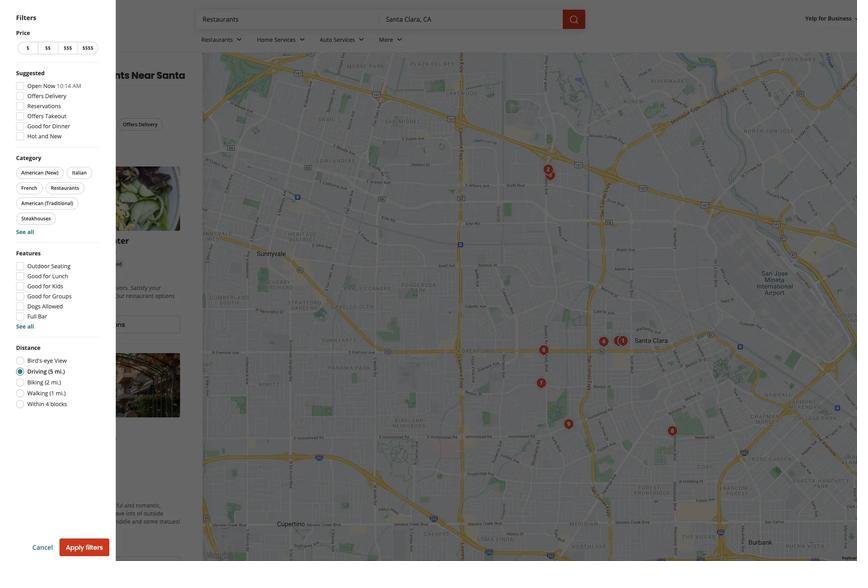 Task type: locate. For each thing, give the bounding box(es) containing it.
(new) up restaurants button
[[45, 169, 58, 176]]

1 vertical spatial yelp
[[16, 62, 26, 69]]

for for dinner
[[43, 122, 51, 130]]

0 vertical spatial offers delivery
[[27, 92, 66, 100]]

1 vertical spatial mi.)
[[51, 379, 61, 386]]

see all button down "full"
[[16, 323, 34, 330]]

satisfy
[[131, 284, 148, 292]]

3 24 chevron down v2 image from the left
[[357, 35, 366, 44]]

paik's noodle image
[[536, 342, 552, 358]]

offers delivery inside group
[[27, 92, 66, 100]]

yelp down $ button
[[16, 62, 26, 69]]

and
[[38, 132, 48, 140], [124, 502, 135, 509], [132, 518, 142, 525]]

bird's-
[[27, 357, 44, 364]]

price group
[[16, 29, 100, 56]]

0 vertical spatial yelp
[[806, 15, 818, 22]]

we
[[35, 526, 43, 533]]

american (new) down 4 star rating image
[[27, 261, 66, 268]]

open down "suggested"
[[27, 82, 42, 90]]

2 reviews) from the top
[[95, 435, 116, 443]]

1 horizontal spatial services
[[334, 36, 355, 43]]

mi.) right (2
[[51, 379, 61, 386]]

have
[[112, 510, 125, 517]]

0 vertical spatial delivery
[[45, 92, 66, 100]]

1 horizontal spatial a
[[68, 518, 71, 525]]

takeout down for…"
[[67, 543, 86, 550]]

services for auto services
[[334, 36, 355, 43]]

open for open until 7:00 pm
[[26, 273, 41, 281]]

restaurants inside button
[[51, 185, 79, 191]]

get directions link
[[26, 316, 180, 334]]

offers delivery
[[27, 92, 66, 100], [123, 121, 158, 128]]

0 vertical spatial see all
[[16, 228, 34, 236]]

reviews) inside (677 reviews) link
[[95, 248, 116, 256]]

option group
[[16, 344, 100, 409]]

outdoor seating
[[27, 262, 71, 270]]

steakhouses button
[[16, 213, 56, 225]]

for…"
[[72, 526, 86, 533]]

bar
[[38, 313, 47, 320]]

1 24 chevron down v2 image from the left
[[235, 35, 244, 44]]

see all for features
[[16, 323, 34, 330]]

1 vertical spatial group
[[14, 154, 100, 236]]

1 16 checkmark v2 image from the left
[[26, 543, 32, 549]]

all for features
[[27, 323, 34, 330]]

reviews) inside the (625 reviews) link
[[95, 435, 116, 443]]

all down "full"
[[27, 323, 34, 330]]

and down of
[[132, 518, 142, 525]]

2 services from the left
[[334, 36, 355, 43]]

american down 4 star rating image
[[27, 261, 51, 268]]

2 see from the top
[[16, 323, 26, 330]]

1 horizontal spatial 16 checkmark v2 image
[[59, 543, 66, 549]]

1 services from the left
[[275, 36, 296, 43]]

1 see all button from the top
[[16, 228, 34, 236]]

good up hot
[[27, 122, 42, 130]]

keyboard button
[[843, 556, 858, 561]]

1 vertical spatial see
[[16, 323, 26, 330]]

4 good from the top
[[27, 292, 42, 300]]

night!
[[82, 510, 96, 517]]

hot
[[27, 132, 37, 140]]

1 horizontal spatial takeout
[[67, 543, 86, 550]]

a right find
[[72, 292, 75, 300]]

1 vertical spatial takeout
[[67, 543, 86, 550]]

takeout
[[45, 112, 66, 120], [67, 543, 86, 550]]

cancel
[[32, 543, 53, 552]]

1 vertical spatial reviews)
[[95, 435, 116, 443]]

24 chevron down v2 image for home services
[[297, 35, 307, 44]]

0 vertical spatial (new)
[[45, 169, 58, 176]]

mi.) for walking (1 mi.)
[[56, 389, 66, 397]]

24 chevron down v2 image inside 'home services' link
[[297, 35, 307, 44]]

california
[[47, 82, 95, 95]]

for up good for kids
[[43, 272, 51, 280]]

2 vertical spatial offers
[[123, 121, 137, 128]]

group
[[16, 69, 100, 141], [14, 154, 100, 236], [16, 249, 100, 331]]

driving
[[27, 368, 47, 375]]

services right the auto
[[334, 36, 355, 43]]

reviews) up fast
[[95, 248, 116, 256]]

2 16 checkmark v2 image from the left
[[59, 543, 66, 549]]

16 checkmark v2 image left apply
[[59, 543, 66, 549]]

for down offers takeout
[[43, 122, 51, 130]]

$ button
[[18, 42, 38, 54]]

for inside button
[[819, 15, 827, 22]]

24 chevron down v2 image
[[235, 35, 244, 44], [297, 35, 307, 44], [357, 35, 366, 44]]

sumiya image
[[561, 416, 577, 432]]

cancel button
[[32, 543, 53, 552]]

0 vertical spatial see all button
[[16, 228, 34, 236]]

2 24 chevron down v2 image from the left
[[297, 35, 307, 44]]

1 horizontal spatial offers delivery
[[123, 121, 158, 128]]

24 chevron down v2 image left home
[[235, 35, 244, 44]]

0 horizontal spatial takeout
[[45, 112, 66, 120]]

24 chevron down v2 image left the auto
[[297, 35, 307, 44]]

(new)
[[45, 169, 58, 176], [52, 261, 66, 268]]

3 good from the top
[[27, 282, 42, 290]]

american (new) up french
[[21, 169, 58, 176]]

services right home
[[275, 36, 296, 43]]

american (new) button up good for lunch
[[26, 260, 68, 268]]

walking (1 mi.)
[[27, 389, 66, 397]]

in
[[96, 518, 101, 525]]

2 good from the top
[[27, 272, 42, 280]]

0 horizontal spatial 24 chevron down v2 image
[[235, 35, 244, 44]]

1 vertical spatial see all button
[[16, 323, 34, 330]]

american (new) button up french
[[16, 167, 64, 179]]

walking
[[27, 389, 48, 397]]

services for home services
[[275, 36, 296, 43]]

0 vertical spatial and
[[38, 132, 48, 140]]

see for category
[[16, 228, 26, 236]]

None search field
[[196, 10, 587, 29]]

0 horizontal spatial yelp
[[16, 62, 26, 69]]

0 vertical spatial offers
[[27, 92, 44, 100]]

good down outdoor
[[27, 272, 42, 280]]

0 vertical spatial takeout
[[45, 112, 66, 120]]

good for dinner
[[27, 122, 70, 130]]

american (new) inside group
[[21, 169, 58, 176]]

google image
[[205, 551, 231, 561]]

fountain
[[72, 518, 95, 525]]

restaurants button
[[46, 182, 84, 194]]

$$$$
[[82, 45, 93, 51]]

steakhouses
[[21, 215, 51, 222]]

0 vertical spatial a
[[72, 292, 75, 300]]

takeout up dinner
[[45, 112, 66, 120]]

your
[[149, 284, 161, 292]]

for left business
[[819, 15, 827, 22]]

0 vertical spatial see
[[16, 228, 26, 236]]

all
[[27, 228, 34, 236], [27, 323, 34, 330]]

sponsored results
[[16, 144, 76, 153]]

0 vertical spatial reviews)
[[95, 248, 116, 256]]

open down outdoor
[[26, 273, 41, 281]]

with
[[50, 284, 62, 292]]

filters
[[86, 543, 103, 552]]

italian
[[72, 169, 87, 176]]

for inside "amazing!!!! this place is beautiful and romantic, perfect for a date night! they have lots of outside seating with a fountain in the middle and some statues! we were here for…"
[[55, 510, 62, 517]]

a right with
[[68, 518, 71, 525]]

pm
[[68, 273, 77, 281]]

(5
[[48, 368, 53, 375]]

and right hot
[[38, 132, 48, 140]]

see down steakhouses button
[[16, 228, 26, 236]]

restaurant
[[126, 292, 154, 300]]

1 see from the top
[[16, 228, 26, 236]]

2 see all from the top
[[16, 323, 34, 330]]

fresh
[[76, 292, 90, 300]]

a left date
[[64, 510, 67, 517]]

delivery inside button
[[139, 121, 158, 128]]

24 chevron down v2 image inside restaurants link
[[235, 35, 244, 44]]

open inside group
[[27, 82, 42, 90]]

mi.) right (1
[[56, 389, 66, 397]]

apply filters
[[66, 543, 103, 552]]

(677 reviews) link
[[82, 247, 116, 256]]

good for good for kids
[[27, 282, 42, 290]]

offers inside button
[[123, 121, 137, 128]]

good up cravings. at the bottom left of page
[[27, 282, 42, 290]]

eye
[[44, 357, 53, 364]]

for up please
[[43, 292, 51, 300]]

1 all from the top
[[27, 228, 34, 236]]

2 vertical spatial mi.)
[[56, 389, 66, 397]]

lots
[[126, 510, 136, 517]]

16 checkmark v2 image left cancel button
[[26, 543, 32, 549]]

filters group
[[16, 118, 165, 131]]

(625 reviews) link
[[82, 434, 116, 443]]

24 chevron down v2 image inside auto services 'link'
[[357, 35, 366, 44]]

1 reviews) from the top
[[95, 248, 116, 256]]

0 vertical spatial mi.)
[[55, 368, 65, 375]]

reservations
[[27, 102, 61, 110]]

24 chevron down v2 image right auto services
[[357, 35, 366, 44]]

iraklis image
[[611, 333, 627, 349]]

2 horizontal spatial a
[[72, 292, 75, 300]]

0 horizontal spatial 16 checkmark v2 image
[[26, 543, 32, 549]]

2 see all button from the top
[[16, 323, 34, 330]]

see all down steakhouses button
[[16, 228, 34, 236]]

see all button for features
[[16, 323, 34, 330]]

american down the "category"
[[21, 169, 44, 176]]

good down 16 speech v2 image
[[27, 292, 42, 300]]

search image
[[570, 15, 579, 24]]

price
[[16, 29, 30, 37]]

2 all from the top
[[27, 323, 34, 330]]

american down french button
[[21, 200, 44, 207]]

top 10 best restaurants near santa clara, california
[[16, 69, 185, 95]]

2 horizontal spatial 24 chevron down v2 image
[[357, 35, 366, 44]]

view
[[55, 357, 67, 364]]

biking (2 mi.)
[[27, 379, 61, 386]]

0 horizontal spatial offers delivery
[[27, 92, 66, 100]]

see up distance
[[16, 323, 26, 330]]

for down until at the left top
[[43, 282, 51, 290]]

0 vertical spatial open
[[27, 82, 42, 90]]

mi.)
[[55, 368, 65, 375], [51, 379, 61, 386], [56, 389, 66, 397]]

reviews) right (625
[[95, 435, 116, 443]]

(625 reviews)
[[82, 435, 116, 443]]

offers takeout
[[27, 112, 66, 120]]

and up 'lots'
[[124, 502, 135, 509]]

see all
[[16, 228, 34, 236], [16, 323, 34, 330]]

1 vertical spatial see all
[[16, 323, 34, 330]]

(677
[[82, 248, 93, 256]]

yelp left business
[[806, 15, 818, 22]]

open for open now 10:14 am
[[27, 82, 42, 90]]

16 checkmark v2 image for takeout
[[59, 543, 66, 549]]

0 vertical spatial american (new)
[[21, 169, 58, 176]]

see all button down steakhouses button
[[16, 228, 34, 236]]

1 vertical spatial open
[[26, 273, 41, 281]]

services inside 'link'
[[334, 36, 355, 43]]

get directions
[[81, 320, 125, 329]]

of
[[137, 510, 142, 517]]

16 checkmark v2 image
[[26, 543, 32, 549], [59, 543, 66, 549]]

24 chevron down v2 image for auto services
[[357, 35, 366, 44]]

driving (5 mi.)
[[27, 368, 65, 375]]

all down steakhouses button
[[27, 228, 34, 236]]

every
[[53, 300, 67, 308]]

yelp for yelp for business
[[806, 15, 818, 22]]

food
[[110, 261, 122, 268]]

map region
[[170, 40, 858, 561]]

good for groups
[[27, 292, 72, 300]]

eureka! - santa clara image
[[540, 162, 557, 178]]

(new) up lunch
[[52, 261, 66, 268]]

some
[[144, 518, 158, 525]]

see all down "full"
[[16, 323, 34, 330]]

0 horizontal spatial services
[[275, 36, 296, 43]]

2 vertical spatial group
[[16, 249, 100, 331]]

1 vertical spatial delivery
[[139, 121, 158, 128]]

1 vertical spatial all
[[27, 323, 34, 330]]

0 vertical spatial group
[[16, 69, 100, 141]]

see all button
[[16, 228, 34, 236], [16, 323, 34, 330]]

1 horizontal spatial 24 chevron down v2 image
[[297, 35, 307, 44]]

restaurants link
[[195, 29, 251, 52]]

delivery
[[45, 92, 66, 100], [139, 121, 158, 128], [34, 543, 53, 550]]

emelinas #2 image
[[596, 334, 612, 350]]

16 chevron down v2 image
[[854, 16, 858, 22]]

discover
[[73, 284, 96, 292]]

for for groups
[[43, 292, 51, 300]]

0 vertical spatial all
[[27, 228, 34, 236]]

takeout inside group
[[45, 112, 66, 120]]

24 chevron down v2 image for restaurants
[[235, 35, 244, 44]]

yelp link
[[16, 62, 26, 69]]

achilles image
[[665, 423, 681, 439]]

for up with
[[55, 510, 62, 517]]

1 see all from the top
[[16, 228, 34, 236]]

seating
[[51, 262, 71, 270]]

1 vertical spatial offers delivery
[[123, 121, 158, 128]]

date
[[68, 510, 80, 517]]

american (new) button
[[16, 167, 64, 179], [26, 260, 68, 268]]

1 good from the top
[[27, 122, 42, 130]]

option group containing distance
[[16, 344, 100, 409]]

for for business
[[819, 15, 827, 22]]

distance
[[16, 344, 41, 352]]

1 vertical spatial american
[[21, 200, 44, 207]]

yelp inside button
[[806, 15, 818, 22]]

reviews)
[[95, 248, 116, 256], [95, 435, 116, 443]]

2 vertical spatial american
[[27, 261, 51, 268]]

1 vertical spatial a
[[64, 510, 67, 517]]

$$$
[[64, 45, 72, 51]]

new
[[98, 284, 109, 292]]

results
[[52, 144, 76, 153]]

mi.) right '(5'
[[55, 368, 65, 375]]

1 horizontal spatial yelp
[[806, 15, 818, 22]]

options
[[155, 292, 175, 300]]



Task type: describe. For each thing, give the bounding box(es) containing it.
within 4 blocks
[[27, 400, 67, 408]]

(625
[[82, 435, 93, 443]]

allowed
[[42, 302, 63, 310]]

restaurants inside business categories element
[[202, 36, 233, 43]]

see all for category
[[16, 228, 34, 236]]

open now 10:14 am
[[27, 82, 81, 90]]

$
[[27, 45, 29, 51]]

1 vertical spatial american (new)
[[27, 261, 66, 268]]

center
[[102, 235, 129, 246]]

reviews) for (677 reviews)
[[95, 248, 116, 256]]

all for category
[[27, 228, 34, 236]]

statues!
[[159, 518, 180, 525]]

best
[[47, 69, 68, 82]]

2 vertical spatial delivery
[[34, 543, 53, 550]]

more
[[379, 36, 393, 43]]

shopping
[[63, 235, 100, 246]]

groups
[[52, 292, 72, 300]]

they
[[98, 510, 111, 517]]

and inside group
[[38, 132, 48, 140]]

near
[[131, 69, 155, 82]]

dogs
[[27, 302, 41, 310]]

american (traditional)
[[21, 200, 73, 207]]

hot and new
[[27, 132, 62, 140]]

directions
[[94, 320, 125, 329]]

puesto santa clara image
[[542, 167, 559, 183]]

delivery inside group
[[45, 92, 66, 100]]

reviews) for (625 reviews)
[[95, 435, 116, 443]]

italian button
[[67, 167, 92, 179]]

group containing suggested
[[16, 69, 100, 141]]

10:14
[[57, 82, 71, 90]]

"dine
[[35, 284, 49, 292]]

bird's-eye view
[[27, 357, 67, 364]]

1 vertical spatial and
[[124, 502, 135, 509]]

suggested
[[16, 69, 45, 77]]

4
[[46, 400, 49, 408]]

stanford shopping center
[[26, 235, 129, 246]]

sponsored
[[16, 144, 51, 153]]

restaurants inside top 10 best restaurants near santa clara, california
[[70, 69, 130, 82]]

beautiful
[[100, 502, 123, 509]]

filters
[[16, 13, 36, 22]]

a inside "dine with us! discover new flavors. satisfy your cravings. find a fresh favorite. our restaurant options please every palate."
[[72, 292, 75, 300]]

16 checkmark v2 image for delivery
[[26, 543, 32, 549]]

16 speech v2 image
[[26, 285, 32, 292]]

16 info v2 image
[[77, 145, 84, 152]]

outdoor
[[27, 262, 50, 270]]

within
[[27, 400, 44, 408]]

sort:
[[16, 99, 28, 106]]

0 vertical spatial american (new) button
[[16, 167, 64, 179]]

(1
[[50, 389, 54, 397]]

group containing features
[[16, 249, 100, 331]]

yelp for yelp link
[[16, 62, 26, 69]]

2 vertical spatial and
[[132, 518, 142, 525]]

our
[[115, 292, 125, 300]]

kids
[[52, 282, 63, 290]]

flavors.
[[110, 284, 129, 292]]

lunch
[[52, 272, 68, 280]]

am
[[73, 82, 81, 90]]

24 chevron down v2 image
[[395, 35, 405, 44]]

see all button for category
[[16, 228, 34, 236]]

french button
[[16, 182, 42, 194]]

good for good for dinner
[[27, 122, 42, 130]]

$$
[[45, 45, 51, 51]]

0 horizontal spatial a
[[64, 510, 67, 517]]

for for kids
[[43, 282, 51, 290]]

10
[[36, 69, 46, 82]]

$$$$ button
[[78, 42, 98, 54]]

here
[[59, 526, 71, 533]]

apply
[[66, 543, 84, 552]]

mi.) for driving (5 mi.)
[[55, 368, 65, 375]]

business categories element
[[195, 29, 858, 52]]

clara,
[[16, 82, 45, 95]]

home services
[[257, 36, 296, 43]]

fast food button
[[97, 260, 124, 268]]

4 star rating image
[[26, 248, 69, 256]]

fast food link
[[97, 260, 124, 268]]

biking
[[27, 379, 43, 386]]

full
[[27, 313, 37, 320]]

group containing category
[[14, 154, 100, 236]]

apply filters button
[[59, 539, 109, 556]]

new
[[50, 132, 62, 140]]

see for features
[[16, 323, 26, 330]]

mi.) for biking (2 mi.)
[[51, 379, 61, 386]]

0 vertical spatial american
[[21, 169, 44, 176]]

1 vertical spatial offers
[[27, 112, 44, 120]]

good for good for groups
[[27, 292, 42, 300]]

cravings.
[[35, 292, 58, 300]]

now
[[43, 82, 55, 90]]

were
[[44, 526, 57, 533]]

16 filter v2 image
[[23, 122, 29, 128]]

offers delivery inside button
[[123, 121, 158, 128]]

favorite.
[[91, 292, 113, 300]]

yelp for business button
[[803, 11, 858, 26]]

palate."
[[69, 300, 89, 308]]

with
[[55, 518, 66, 525]]

1 vertical spatial american (new) button
[[26, 260, 68, 268]]

home services link
[[251, 29, 314, 52]]

business
[[828, 15, 852, 22]]

keyboard
[[843, 556, 858, 560]]

good for lunch
[[27, 272, 68, 280]]

full bar
[[27, 313, 47, 320]]

$$ button
[[38, 42, 58, 54]]

good for kids
[[27, 282, 63, 290]]

dinner
[[52, 122, 70, 130]]

2 vertical spatial a
[[68, 518, 71, 525]]

features
[[16, 249, 41, 257]]

good for good for lunch
[[27, 272, 42, 280]]

offers delivery button
[[118, 118, 163, 131]]

american inside button
[[21, 200, 44, 207]]

yelp for business
[[806, 15, 852, 22]]

fast food
[[99, 261, 122, 268]]

all
[[33, 121, 38, 128]]

fast
[[99, 261, 109, 268]]

find
[[59, 292, 70, 300]]

for for lunch
[[43, 272, 51, 280]]

american (traditional) button
[[16, 198, 79, 210]]

open until 7:00 pm
[[26, 273, 77, 281]]

more link
[[373, 29, 411, 52]]

auto services link
[[314, 29, 373, 52]]

kunjip image
[[534, 375, 550, 391]]

rice junky image
[[615, 333, 631, 349]]

1 vertical spatial (new)
[[52, 261, 66, 268]]

stanford
[[26, 235, 61, 246]]

(new) inside group
[[45, 169, 58, 176]]



Task type: vqa. For each thing, say whether or not it's contained in the screenshot.
NICE.
no



